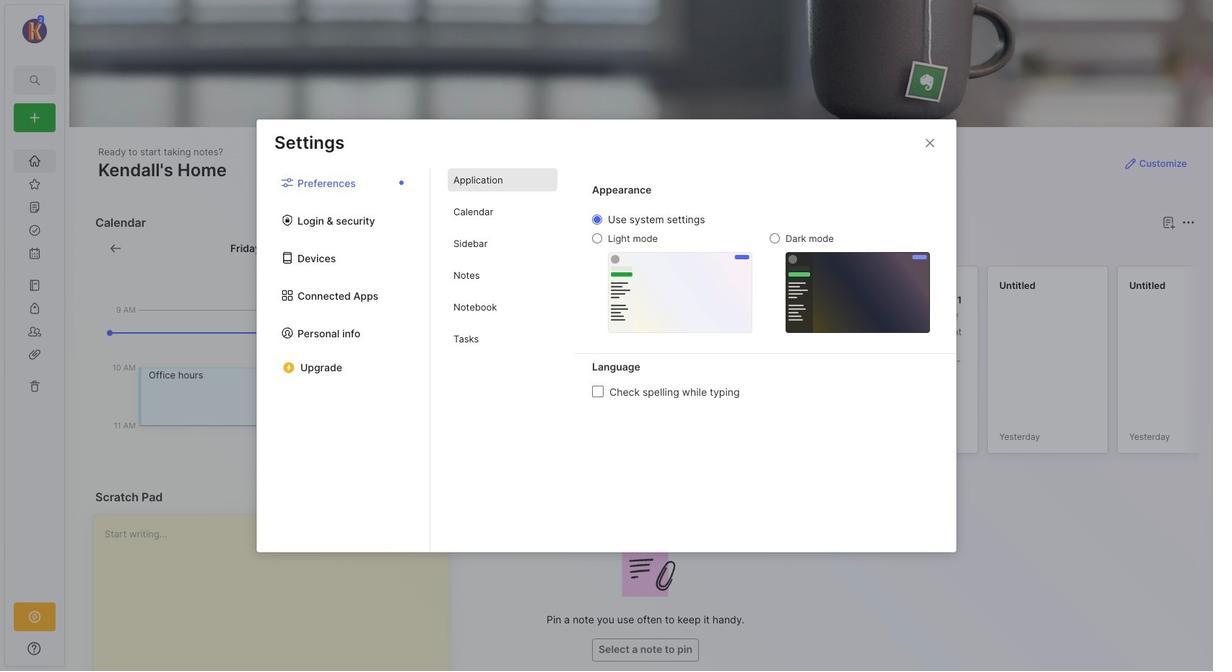Task type: describe. For each thing, give the bounding box(es) containing it.
edit search image
[[26, 72, 43, 89]]

home image
[[27, 154, 42, 168]]

2 tab list from the left
[[431, 168, 575, 552]]

tree inside main element
[[5, 141, 64, 590]]



Task type: vqa. For each thing, say whether or not it's contained in the screenshot.
search text field
no



Task type: locate. For each thing, give the bounding box(es) containing it.
tab
[[448, 168, 558, 191], [448, 200, 558, 223], [448, 232, 558, 255], [470, 240, 513, 257], [448, 264, 558, 287], [448, 295, 558, 319], [448, 327, 558, 350]]

close image
[[922, 134, 939, 151]]

row group
[[467, 266, 1214, 462]]

None radio
[[592, 215, 603, 225], [592, 233, 603, 243], [592, 215, 603, 225], [592, 233, 603, 243]]

option group
[[592, 213, 931, 333]]

tab list
[[257, 168, 431, 552], [431, 168, 575, 552]]

None checkbox
[[592, 386, 604, 397]]

None radio
[[770, 233, 780, 243]]

upgrade image
[[26, 608, 43, 626]]

Start writing… text field
[[105, 515, 448, 671]]

tree
[[5, 141, 64, 590]]

1 tab list from the left
[[257, 168, 431, 552]]

main element
[[0, 0, 69, 671]]



